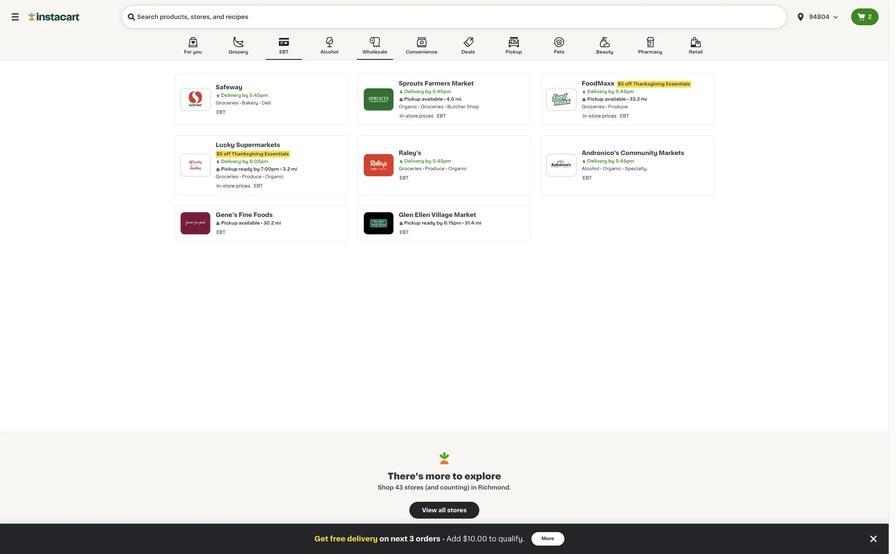 Task type: vqa. For each thing, say whether or not it's contained in the screenshot.


Task type: locate. For each thing, give the bounding box(es) containing it.
essentials up 7:00pm
[[265, 152, 289, 156]]

market up 4.0 mi
[[452, 81, 474, 86]]

in- for lucky supermarkets
[[217, 184, 223, 188]]

shop right butcher
[[467, 105, 479, 109]]

2 horizontal spatial produce
[[609, 105, 628, 109]]

shop left 43
[[378, 485, 394, 491]]

sprouts
[[399, 81, 424, 86]]

delivery by 5:45pm down sprouts farmers market on the top
[[404, 89, 451, 94]]

in- up gene's
[[217, 184, 223, 188]]

2 horizontal spatial available
[[605, 97, 626, 102]]

in-store prices ebt down pickup ready by 7:00pm
[[217, 184, 263, 188]]

stores
[[405, 485, 424, 491], [447, 507, 467, 513]]

31.4
[[465, 221, 475, 226]]

in-store prices ebt down groceries produce
[[583, 114, 629, 118]]

pickup ready by 7:00pm
[[221, 167, 279, 172]]

thanksgiving inside foodmaxx $5 off thanksgiving essentials
[[633, 82, 665, 86]]

1 horizontal spatial essentials
[[666, 82, 691, 86]]

shop inside there's more to explore shop 43 stores (and counting) in richmond.
[[378, 485, 394, 491]]

raley's
[[399, 150, 422, 156]]

get free delivery on next 3 orders • add $10.00 to qualify.
[[315, 536, 525, 542]]

1 vertical spatial shop
[[378, 485, 394, 491]]

available up groceries produce
[[605, 97, 626, 102]]

None search field
[[121, 5, 788, 29]]

delivery by 5:45pm down raley's
[[404, 159, 451, 164]]

groceries produce organic
[[399, 166, 467, 171], [216, 175, 284, 179]]

0 horizontal spatial produce
[[242, 175, 262, 179]]

94804
[[810, 14, 830, 20]]

0 vertical spatial alcohol
[[321, 50, 339, 54]]

1 vertical spatial $5
[[217, 152, 223, 156]]

30.2
[[264, 221, 274, 226]]

Search field
[[121, 5, 788, 29]]

pharmacy
[[639, 50, 663, 54]]

1 horizontal spatial pickup available
[[404, 97, 443, 102]]

market
[[452, 81, 474, 86], [454, 212, 477, 218]]

0 horizontal spatial shop
[[378, 485, 394, 491]]

0 vertical spatial market
[[452, 81, 474, 86]]

ebt inside button
[[279, 50, 289, 54]]

available up organic groceries butcher shop
[[422, 97, 443, 102]]

delivery down andronico's
[[588, 159, 608, 164]]

stores right all
[[447, 507, 467, 513]]

you
[[193, 50, 202, 54]]

fine
[[239, 212, 252, 218]]

prices down organic groceries butcher shop
[[419, 114, 434, 118]]

prices for foodmaxx
[[603, 114, 617, 118]]

safeway
[[216, 84, 243, 90]]

1 horizontal spatial available
[[422, 97, 443, 102]]

pickup available up organic groceries butcher shop
[[404, 97, 443, 102]]

in- down sprouts
[[400, 114, 406, 118]]

in-
[[400, 114, 406, 118], [583, 114, 589, 118], [217, 184, 223, 188]]

stores down there's
[[405, 485, 424, 491]]

1 horizontal spatial $5
[[618, 82, 624, 86]]

pets button
[[542, 35, 578, 60]]

0 horizontal spatial prices
[[236, 184, 251, 188]]

prices
[[419, 114, 434, 118], [603, 114, 617, 118], [236, 184, 251, 188]]

delivery down safeway at the top
[[221, 93, 241, 98]]

add
[[447, 536, 461, 542]]

0 horizontal spatial $5
[[217, 152, 223, 156]]

delivery for sprouts farmers market
[[404, 89, 424, 94]]

in-store prices ebt
[[400, 114, 446, 118], [583, 114, 629, 118], [217, 184, 263, 188]]

safeway logo image
[[185, 89, 207, 110]]

groceries down delivery by 6:00pm
[[216, 175, 239, 179]]

andronico's
[[582, 150, 620, 156]]

ready for 6:15pm
[[422, 221, 436, 226]]

treatment tracker modal dialog
[[0, 524, 889, 554]]

0 vertical spatial essentials
[[666, 82, 691, 86]]

alcohol
[[321, 50, 339, 54], [582, 166, 600, 171]]

all
[[439, 507, 446, 513]]

ellen
[[415, 212, 430, 218]]

0 vertical spatial shop
[[467, 105, 479, 109]]

andronico's community markets
[[582, 150, 685, 156]]

0 horizontal spatial essentials
[[265, 152, 289, 156]]

view
[[422, 507, 437, 513]]

prices down pickup ready by 7:00pm
[[236, 184, 251, 188]]

delivery by 5:45pm
[[404, 89, 451, 94], [588, 89, 635, 94], [221, 93, 268, 98], [404, 159, 451, 164], [588, 159, 635, 164]]

pickup available for groceries
[[404, 97, 443, 102]]

0 horizontal spatial in-store prices ebt
[[217, 184, 263, 188]]

available down fine
[[239, 221, 260, 226]]

in-store prices ebt down organic groceries butcher shop
[[400, 114, 446, 118]]

off down lucky
[[224, 152, 231, 156]]

delivery by 5:45pm up alcohol organic specialty
[[588, 159, 635, 164]]

1 vertical spatial off
[[224, 152, 231, 156]]

mi for 30.2 mi
[[275, 221, 281, 226]]

butcher
[[447, 105, 466, 109]]

off up 33.2
[[625, 82, 632, 86]]

organic
[[399, 105, 418, 109], [449, 166, 467, 171], [603, 166, 622, 171], [265, 175, 284, 179]]

mi right 3.2
[[291, 167, 297, 172]]

store down pickup ready by 7:00pm
[[223, 184, 235, 188]]

shop
[[467, 105, 479, 109], [378, 485, 394, 491]]

1 horizontal spatial ready
[[422, 221, 436, 226]]

ready down ellen
[[422, 221, 436, 226]]

$5 down lucky
[[217, 152, 223, 156]]

0 horizontal spatial to
[[453, 472, 463, 481]]

0 horizontal spatial in-
[[217, 184, 223, 188]]

pickup button
[[496, 35, 532, 60]]

2 horizontal spatial in-store prices ebt
[[583, 114, 629, 118]]

1 horizontal spatial produce
[[425, 166, 445, 171]]

prices for lucky supermarkets
[[236, 184, 251, 188]]

pickup available up groceries produce
[[588, 97, 626, 102]]

explore
[[465, 472, 501, 481]]

pickup available
[[404, 97, 443, 102], [588, 97, 626, 102], [221, 221, 260, 226]]

store down organic groceries butcher shop
[[406, 114, 418, 118]]

delivery
[[404, 89, 424, 94], [588, 89, 608, 94], [221, 93, 241, 98], [404, 159, 424, 164], [588, 159, 608, 164], [221, 159, 241, 164]]

thanksgiving
[[633, 82, 665, 86], [232, 152, 264, 156]]

thanksgiving up 33.2 mi
[[633, 82, 665, 86]]

thanksgiving up delivery by 6:00pm
[[232, 152, 264, 156]]

groceries down foodmaxx
[[582, 105, 605, 109]]

pickup for 4.0 mi
[[404, 97, 421, 102]]

mi right 31.4
[[476, 221, 482, 226]]

0 horizontal spatial stores
[[405, 485, 424, 491]]

glen ellen village market logo image
[[368, 212, 390, 234]]

0 vertical spatial ready
[[239, 167, 253, 172]]

1 horizontal spatial thanksgiving
[[633, 82, 665, 86]]

$5 right foodmaxx
[[618, 82, 624, 86]]

1 horizontal spatial off
[[625, 82, 632, 86]]

grocery button
[[220, 35, 257, 60]]

1 horizontal spatial in-store prices ebt
[[400, 114, 446, 118]]

groceries down raley's
[[399, 166, 422, 171]]

produce
[[609, 105, 628, 109], [425, 166, 445, 171], [242, 175, 262, 179]]

foods
[[254, 212, 273, 218]]

ready for 7:00pm
[[239, 167, 253, 172]]

available for produce
[[605, 97, 626, 102]]

gene's
[[216, 212, 238, 218]]

store for lucky supermarkets
[[223, 184, 235, 188]]

1 horizontal spatial groceries produce organic
[[399, 166, 467, 171]]

mi right 30.2
[[275, 221, 281, 226]]

off
[[625, 82, 632, 86], [224, 152, 231, 156]]

groceries
[[216, 101, 239, 105], [421, 105, 444, 109], [582, 105, 605, 109], [399, 166, 422, 171], [216, 175, 239, 179]]

6:15pm
[[444, 221, 462, 226]]

alcohol organic specialty
[[582, 166, 647, 171]]

store down groceries produce
[[589, 114, 601, 118]]

0 horizontal spatial store
[[223, 184, 235, 188]]

1 vertical spatial stores
[[447, 507, 467, 513]]

deals button
[[450, 35, 487, 60]]

ebt
[[279, 50, 289, 54], [217, 110, 226, 115], [437, 114, 446, 118], [620, 114, 629, 118], [400, 176, 409, 180], [583, 176, 592, 180], [254, 184, 263, 188], [217, 230, 226, 235], [400, 230, 409, 235]]

0 vertical spatial produce
[[609, 105, 628, 109]]

pickup available for produce
[[588, 97, 626, 102]]

groceries produce organic down raley's
[[399, 166, 467, 171]]

delivery by 6:00pm
[[221, 159, 268, 164]]

community
[[621, 150, 658, 156]]

2 horizontal spatial pickup available
[[588, 97, 626, 102]]

0 vertical spatial groceries produce organic
[[399, 166, 467, 171]]

2 horizontal spatial in-
[[583, 114, 589, 118]]

delivery down sprouts
[[404, 89, 424, 94]]

0 horizontal spatial alcohol
[[321, 50, 339, 54]]

1 vertical spatial thanksgiving
[[232, 152, 264, 156]]

1 horizontal spatial in-
[[400, 114, 406, 118]]

1 horizontal spatial prices
[[419, 114, 434, 118]]

to right '$10.00'
[[489, 536, 497, 542]]

delivery
[[347, 536, 378, 542]]

mi right 33.2
[[642, 97, 648, 102]]

1 vertical spatial essentials
[[265, 152, 289, 156]]

on
[[380, 536, 389, 542]]

groceries produce organic down pickup ready by 7:00pm
[[216, 175, 284, 179]]

alcohol for alcohol
[[321, 50, 339, 54]]

to up 'counting)' at bottom
[[453, 472, 463, 481]]

pickup inside button
[[506, 50, 522, 54]]

market up 31.4
[[454, 212, 477, 218]]

0 vertical spatial thanksgiving
[[633, 82, 665, 86]]

groceries down safeway at the top
[[216, 101, 239, 105]]

5:45pm
[[433, 89, 451, 94], [616, 89, 635, 94], [250, 93, 268, 98], [433, 159, 451, 164], [616, 159, 635, 164]]

foodmaxx logo image
[[551, 89, 573, 110]]

view all stores button
[[410, 502, 480, 519]]

33.2
[[630, 97, 640, 102]]

1 vertical spatial ready
[[422, 221, 436, 226]]

andronico's community markets logo image
[[551, 154, 573, 176]]

2 button
[[852, 8, 879, 25]]

0 horizontal spatial off
[[224, 152, 231, 156]]

pickup
[[506, 50, 522, 54], [404, 97, 421, 102], [588, 97, 604, 102], [221, 167, 238, 172], [221, 221, 238, 226], [404, 221, 421, 226]]

next
[[391, 536, 408, 542]]

in- down groceries produce
[[583, 114, 589, 118]]

by
[[426, 89, 432, 94], [609, 89, 615, 94], [242, 93, 248, 98], [426, 159, 432, 164], [609, 159, 615, 164], [242, 159, 248, 164], [254, 167, 260, 172], [437, 221, 443, 226]]

delivery by 5:45pm for raley's
[[404, 159, 451, 164]]

1 vertical spatial to
[[489, 536, 497, 542]]

2 horizontal spatial store
[[589, 114, 601, 118]]

0 horizontal spatial thanksgiving
[[232, 152, 264, 156]]

1 horizontal spatial to
[[489, 536, 497, 542]]

stores inside there's more to explore shop 43 stores (and counting) in richmond.
[[405, 485, 424, 491]]

pickup available down gene's fine foods
[[221, 221, 260, 226]]

2
[[869, 14, 872, 20]]

3
[[410, 536, 414, 542]]

delivery by 5:45pm for sprouts farmers market
[[404, 89, 451, 94]]

0 horizontal spatial ready
[[239, 167, 253, 172]]

markets
[[659, 150, 685, 156]]

1 vertical spatial alcohol
[[582, 166, 600, 171]]

0 horizontal spatial pickup available
[[221, 221, 260, 226]]

by for 4.0 mi
[[426, 89, 432, 94]]

3.2
[[283, 167, 290, 172]]

mi up butcher
[[456, 97, 462, 102]]

delivery down raley's
[[404, 159, 424, 164]]

foodmaxx $5 off thanksgiving essentials
[[582, 81, 691, 86]]

0 vertical spatial stores
[[405, 485, 424, 491]]

2 vertical spatial produce
[[242, 175, 262, 179]]

essentials down retail
[[666, 82, 691, 86]]

alcohol button
[[312, 35, 348, 60]]

stores inside button
[[447, 507, 467, 513]]

by for organic
[[609, 159, 615, 164]]

ebt button
[[266, 35, 302, 60]]

store for foodmaxx
[[589, 114, 601, 118]]

1 horizontal spatial alcohol
[[582, 166, 600, 171]]

retail
[[689, 50, 703, 54]]

delivery for safeway
[[221, 93, 241, 98]]

mi for 3.2 mi
[[291, 167, 297, 172]]

2 horizontal spatial prices
[[603, 114, 617, 118]]

pickup for 31.4 mi
[[404, 221, 421, 226]]

1 horizontal spatial stores
[[447, 507, 467, 513]]

groceries produce
[[582, 105, 628, 109]]

0 vertical spatial to
[[453, 472, 463, 481]]

33.2 mi
[[630, 97, 648, 102]]

5:45pm for raley's
[[433, 159, 451, 164]]

alcohol inside button
[[321, 50, 339, 54]]

delivery by 5:45pm up groceries bakery deli
[[221, 93, 268, 98]]

ready down delivery by 6:00pm
[[239, 167, 253, 172]]

0 vertical spatial off
[[625, 82, 632, 86]]

0 vertical spatial $5
[[618, 82, 624, 86]]

in-store prices ebt for lucky supermarkets
[[217, 184, 263, 188]]

1 vertical spatial groceries produce organic
[[216, 175, 284, 179]]

prices down groceries produce
[[603, 114, 617, 118]]



Task type: describe. For each thing, give the bounding box(es) containing it.
6:00pm
[[250, 159, 268, 164]]

beauty button
[[587, 35, 623, 60]]

deli
[[262, 101, 271, 105]]

5:45pm for sprouts farmers market
[[433, 89, 451, 94]]

by for 3.2 mi
[[242, 159, 248, 164]]

deals
[[462, 50, 475, 54]]

get
[[315, 536, 329, 542]]

supermarkets
[[236, 142, 280, 148]]

mi for 33.2 mi
[[642, 97, 648, 102]]

there's
[[388, 472, 424, 481]]

sprouts farmers market logo image
[[368, 89, 390, 110]]

to inside there's more to explore shop 43 stores (and counting) in richmond.
[[453, 472, 463, 481]]

1 horizontal spatial store
[[406, 114, 418, 118]]

view all stores
[[422, 507, 467, 513]]

30.2 mi
[[264, 221, 281, 226]]

village
[[432, 212, 453, 218]]

richmond.
[[478, 485, 511, 491]]

pets
[[554, 50, 565, 54]]

(and
[[425, 485, 439, 491]]

qualify.
[[499, 536, 525, 542]]

mi for 4.0 mi
[[456, 97, 462, 102]]

delivery by 5:45pm for safeway
[[221, 93, 268, 98]]

foodmaxx
[[582, 81, 615, 86]]

off inside lucky supermarkets $5 off thanksgiving essentials
[[224, 152, 231, 156]]

for you button
[[175, 35, 211, 60]]

by for 33.2 mi
[[609, 89, 615, 94]]

0 horizontal spatial available
[[239, 221, 260, 226]]

grocery
[[229, 50, 248, 54]]

counting)
[[440, 485, 470, 491]]

convenience
[[406, 50, 438, 54]]

thanksgiving inside lucky supermarkets $5 off thanksgiving essentials
[[232, 152, 264, 156]]

pickup for 30.2 mi
[[221, 221, 238, 226]]

delivery for raley's
[[404, 159, 424, 164]]

3.2 mi
[[283, 167, 297, 172]]

4.0 mi
[[447, 97, 462, 102]]

farmers
[[425, 81, 451, 86]]

wholesale button
[[357, 35, 393, 60]]

1 horizontal spatial shop
[[467, 105, 479, 109]]

delivery down foodmaxx
[[588, 89, 608, 94]]

5:45pm for safeway
[[250, 93, 268, 98]]

31.4 mi
[[465, 221, 482, 226]]

$5 inside foodmaxx $5 off thanksgiving essentials
[[618, 82, 624, 86]]

alcohol for alcohol organic specialty
[[582, 166, 600, 171]]

by for bakery
[[242, 93, 248, 98]]

there's more to explore shop 43 stores (and counting) in richmond.
[[378, 472, 511, 491]]

groceries down sprouts farmers market on the top
[[421, 105, 444, 109]]

mi for 31.4 mi
[[476, 221, 482, 226]]

43
[[395, 485, 403, 491]]

essentials inside foodmaxx $5 off thanksgiving essentials
[[666, 82, 691, 86]]

pickup for 3.2 mi
[[221, 167, 238, 172]]

94804 button
[[791, 5, 852, 29]]

0 horizontal spatial groceries produce organic
[[216, 175, 284, 179]]

pharmacy button
[[633, 35, 669, 60]]

in
[[471, 485, 477, 491]]

delivery down lucky
[[221, 159, 241, 164]]

$10.00
[[463, 536, 488, 542]]

organic groceries butcher shop
[[399, 105, 479, 109]]

more button
[[532, 532, 565, 546]]

$5 inside lucky supermarkets $5 off thanksgiving essentials
[[217, 152, 223, 156]]

to inside get free delivery on next 3 orders • add $10.00 to qualify.
[[489, 536, 497, 542]]

pickup ready by 6:15pm
[[404, 221, 462, 226]]

in- for foodmaxx
[[583, 114, 589, 118]]

instacart image
[[29, 12, 79, 22]]

94804 button
[[796, 5, 847, 29]]

gene's fine foods
[[216, 212, 273, 218]]

delivery by 5:45pm down foodmaxx
[[588, 89, 635, 94]]

4.0
[[447, 97, 455, 102]]

bakery
[[242, 101, 258, 105]]

5:45pm for andronico's community markets
[[616, 159, 635, 164]]

delivery for andronico's community markets
[[588, 159, 608, 164]]

pickup for 33.2 mi
[[588, 97, 604, 102]]

sprouts farmers market
[[399, 81, 474, 86]]

1 vertical spatial produce
[[425, 166, 445, 171]]

lucky
[[216, 142, 235, 148]]

gene's fine foods logo image
[[185, 212, 207, 234]]

raley's logo image
[[368, 154, 390, 176]]

in-store prices ebt for foodmaxx
[[583, 114, 629, 118]]

lucky supermarkets logo image
[[185, 154, 207, 176]]

7:00pm
[[261, 167, 279, 172]]

specialty
[[625, 166, 647, 171]]

shop categories tab list
[[175, 35, 714, 60]]

by for produce
[[426, 159, 432, 164]]

retail button
[[678, 35, 714, 60]]

beauty
[[597, 50, 614, 54]]

glen ellen village market
[[399, 212, 477, 218]]

lucky supermarkets $5 off thanksgiving essentials
[[216, 142, 289, 156]]

orders
[[416, 536, 441, 542]]

1 vertical spatial market
[[454, 212, 477, 218]]

wholesale
[[363, 50, 388, 54]]

more
[[542, 537, 555, 541]]

for
[[184, 50, 192, 54]]

groceries bakery deli
[[216, 101, 271, 105]]

available for groceries
[[422, 97, 443, 102]]

delivery by 5:45pm for andronico's community markets
[[588, 159, 635, 164]]

•
[[442, 536, 445, 542]]

more
[[426, 472, 451, 481]]

essentials inside lucky supermarkets $5 off thanksgiving essentials
[[265, 152, 289, 156]]

glen
[[399, 212, 414, 218]]

free
[[330, 536, 346, 542]]

for you
[[184, 50, 202, 54]]

off inside foodmaxx $5 off thanksgiving essentials
[[625, 82, 632, 86]]

view all stores link
[[410, 502, 480, 519]]



